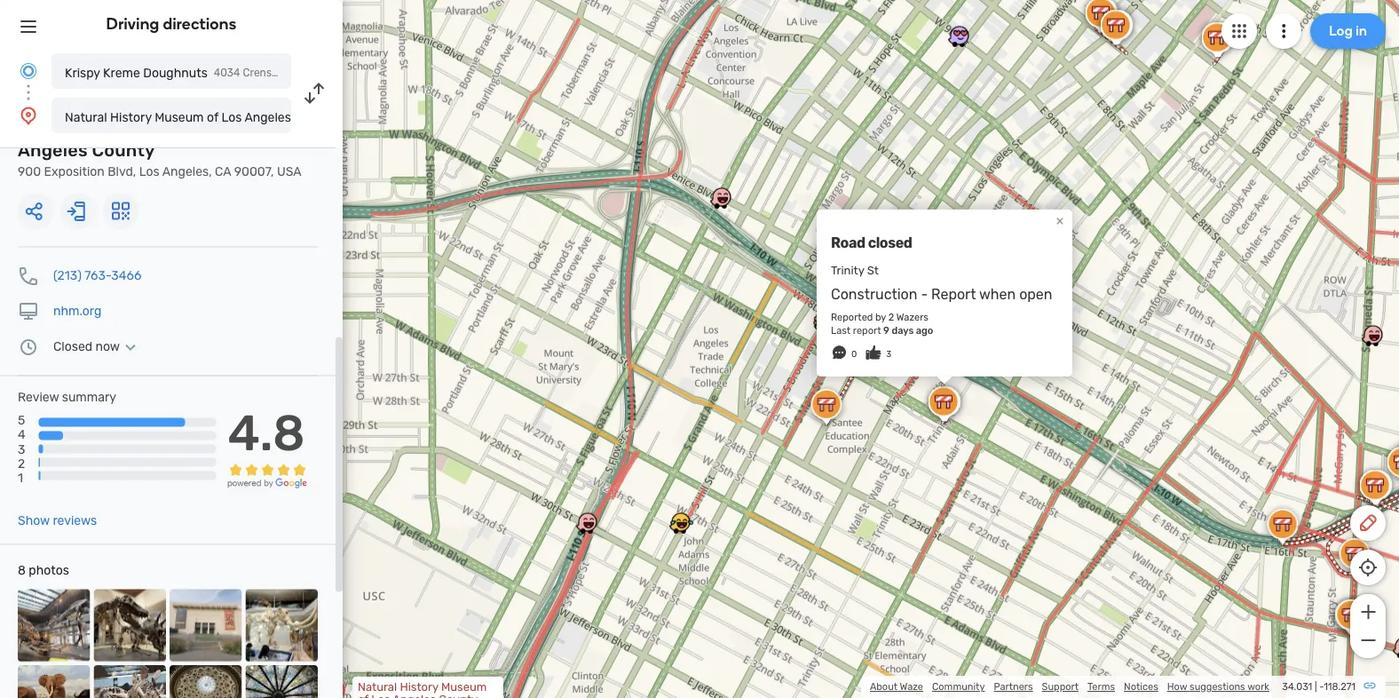 Task type: locate. For each thing, give the bounding box(es) containing it.
history
[[110, 110, 152, 124], [86, 122, 150, 143]]

natural for natural history museum of los angeles county 900 exposition blvd, los angeles, ca 90007, usa
[[18, 122, 82, 143]]

photos
[[29, 563, 69, 578]]

museum
[[155, 110, 204, 124], [154, 122, 227, 143]]

museum inside button
[[155, 110, 204, 124]]

0 horizontal spatial 3
[[18, 442, 25, 456]]

when
[[980, 286, 1016, 303]]

0 horizontal spatial 2
[[18, 456, 25, 471]]

1
[[18, 470, 23, 485]]

road closed
[[831, 235, 913, 252]]

image 6 of natural history museum of los angeles county, los angeles image
[[94, 665, 166, 698]]

1 horizontal spatial 2
[[889, 312, 895, 324]]

1 horizontal spatial angeles
[[245, 110, 291, 124]]

krispy
[[65, 65, 100, 80]]

natural inside 'natural history museum of los angeles county 900 exposition blvd, los angeles, ca 90007, usa'
[[18, 122, 82, 143]]

0 horizontal spatial los
[[139, 164, 160, 179]]

county inside 'natural history museum of los angeles county 900 exposition blvd, los angeles, ca 90007, usa'
[[92, 140, 155, 161]]

angeles
[[245, 110, 291, 124], [18, 140, 88, 161]]

los
[[222, 110, 242, 124], [253, 122, 283, 143], [139, 164, 160, 179]]

of inside 'natural history museum of los angeles county 900 exposition blvd, los angeles, ca 90007, usa'
[[231, 122, 249, 143]]

2 horizontal spatial los
[[253, 122, 283, 143]]

los right blvd,
[[139, 164, 160, 179]]

location image
[[18, 105, 39, 126]]

closed
[[53, 339, 92, 354]]

work
[[1248, 681, 1270, 693]]

1 vertical spatial × link
[[1053, 377, 1069, 394]]

review
[[18, 390, 59, 405]]

driving
[[106, 14, 159, 33]]

1 horizontal spatial county
[[294, 110, 336, 124]]

5 4 3 2 1
[[18, 413, 25, 485]]

days
[[892, 325, 914, 337]]

angeles up 90007,
[[245, 110, 291, 124]]

of inside button
[[207, 110, 219, 124]]

county up usa
[[294, 110, 336, 124]]

driving directions
[[106, 14, 237, 33]]

computer image
[[18, 301, 39, 322]]

support link
[[1042, 681, 1079, 693]]

county up blvd,
[[92, 140, 155, 161]]

closed
[[868, 235, 913, 252]]

history for natural history museum of los angeles county
[[110, 110, 152, 124]]

county
[[294, 110, 336, 124], [92, 140, 155, 161]]

notices
[[1125, 681, 1159, 693]]

show
[[18, 513, 50, 528]]

call image
[[18, 265, 39, 286]]

1 vertical spatial ×
[[1057, 377, 1065, 394]]

- right |
[[1320, 681, 1324, 693]]

open
[[1020, 286, 1053, 303]]

angeles inside 'natural history museum of los angeles county 900 exposition blvd, los angeles, ca 90007, usa'
[[18, 140, 88, 161]]

chevron down image
[[120, 340, 141, 354]]

3 inside "5 4 3 2 1"
[[18, 442, 25, 456]]

1 vertical spatial -
[[1320, 681, 1324, 693]]

los for natural history museum of los angeles county
[[222, 110, 242, 124]]

3 down 9
[[887, 348, 892, 359]]

1 × link from the top
[[1053, 212, 1069, 229]]

natural for natural history museum of los angeles county
[[65, 110, 107, 124]]

los inside button
[[222, 110, 242, 124]]

partners link
[[994, 681, 1034, 693]]

natural
[[65, 110, 107, 124], [18, 122, 82, 143]]

los for natural history museum of los angeles county 900 exposition blvd, los angeles, ca 90007, usa
[[253, 122, 283, 143]]

3
[[887, 348, 892, 359], [18, 442, 25, 456]]

about waze community partners support terms notices how suggestions work
[[870, 681, 1270, 693]]

image 7 of natural history museum of los angeles county, los angeles image
[[170, 665, 242, 698]]

2 down the 4
[[18, 456, 25, 471]]

0 horizontal spatial -
[[921, 286, 928, 303]]

natural down krispy
[[65, 110, 107, 124]]

terms link
[[1088, 681, 1116, 693]]

1 horizontal spatial 3
[[887, 348, 892, 359]]

image 4 of natural history museum of los angeles county, los angeles image
[[246, 589, 318, 662]]

1 horizontal spatial los
[[222, 110, 242, 124]]

museum down doughnuts
[[155, 110, 204, 124]]

nhm.org link
[[53, 304, 102, 318]]

report
[[853, 325, 882, 337]]

1 vertical spatial 3
[[18, 442, 25, 456]]

0
[[852, 348, 857, 359]]

history up blvd,
[[86, 122, 150, 143]]

1 vertical spatial 2
[[18, 456, 25, 471]]

construction
[[831, 286, 918, 303]]

0 vertical spatial × link
[[1053, 212, 1069, 229]]

5
[[18, 413, 25, 428]]

1 horizontal spatial of
[[231, 122, 249, 143]]

2 right by
[[889, 312, 895, 324]]

support
[[1042, 681, 1079, 693]]

- up 'wazers'
[[921, 286, 928, 303]]

9
[[884, 325, 890, 337]]

of up ca
[[207, 110, 219, 124]]

museum up angeles,
[[154, 122, 227, 143]]

natural history museum of los angeles county button
[[52, 98, 336, 133]]

museum inside 'natural history museum of los angeles county 900 exposition blvd, los angeles, ca 90007, usa'
[[154, 122, 227, 143]]

natural up 900
[[18, 122, 82, 143]]

0 vertical spatial angeles
[[245, 110, 291, 124]]

3 down 5
[[18, 442, 25, 456]]

county inside button
[[294, 110, 336, 124]]

0 horizontal spatial angeles
[[18, 140, 88, 161]]

history down krispy kreme doughnuts at the top of the page
[[110, 110, 152, 124]]

8
[[18, 563, 26, 578]]

museum for natural history museum of los angeles county
[[155, 110, 204, 124]]

notices link
[[1125, 681, 1159, 693]]

1 vertical spatial county
[[92, 140, 155, 161]]

of for natural history museum of los angeles county
[[207, 110, 219, 124]]

-
[[921, 286, 928, 303], [1320, 681, 1324, 693]]

community link
[[933, 681, 985, 693]]

×
[[1057, 212, 1065, 229], [1057, 377, 1065, 394]]

(213) 763-3466 link
[[53, 268, 142, 283]]

0 vertical spatial 3
[[887, 348, 892, 359]]

of up 90007,
[[231, 122, 249, 143]]

2
[[889, 312, 895, 324], [18, 456, 25, 471]]

3466
[[111, 268, 142, 283]]

suggestions
[[1190, 681, 1246, 693]]

1 horizontal spatial -
[[1320, 681, 1324, 693]]

los up ca
[[222, 110, 242, 124]]

900
[[18, 164, 41, 179]]

0 horizontal spatial county
[[92, 140, 155, 161]]

wazers
[[897, 312, 929, 324]]

angeles inside button
[[245, 110, 291, 124]]

review summary
[[18, 390, 116, 405]]

history inside 'natural history museum of los angeles county 900 exposition blvd, los angeles, ca 90007, usa'
[[86, 122, 150, 143]]

ago
[[916, 325, 934, 337]]

los up 90007,
[[253, 122, 283, 143]]

× for first × "link" from the top of the page
[[1057, 212, 1065, 229]]

history inside button
[[110, 110, 152, 124]]

krispy kreme doughnuts button
[[52, 53, 291, 89]]

current location image
[[18, 60, 39, 82]]

doughnuts
[[143, 65, 208, 80]]

natural history museum of los angeles county 900 exposition blvd, los angeles, ca 90007, usa
[[18, 122, 302, 179]]

road
[[831, 235, 866, 252]]

1 × from the top
[[1057, 212, 1065, 229]]

0 horizontal spatial of
[[207, 110, 219, 124]]

2 inside "5 4 3 2 1"
[[18, 456, 25, 471]]

90007,
[[234, 164, 274, 179]]

trinity st construction - report when open reported by 2 wazers last report 9 days ago
[[831, 263, 1053, 337]]

natural inside button
[[65, 110, 107, 124]]

of
[[207, 110, 219, 124], [231, 122, 249, 143]]

0 vertical spatial county
[[294, 110, 336, 124]]

0 vertical spatial 2
[[889, 312, 895, 324]]

0 vertical spatial -
[[921, 286, 928, 303]]

angeles up exposition
[[18, 140, 88, 161]]

2 × from the top
[[1057, 377, 1065, 394]]

show reviews
[[18, 513, 97, 528]]

1 vertical spatial angeles
[[18, 140, 88, 161]]

× for 2nd × "link"
[[1057, 377, 1065, 394]]

0 vertical spatial ×
[[1057, 212, 1065, 229]]

× link
[[1053, 212, 1069, 229], [1053, 377, 1069, 394]]

waze
[[900, 681, 924, 693]]

image 1 of natural history museum of los angeles county, los angeles image
[[18, 589, 90, 662]]



Task type: describe. For each thing, give the bounding box(es) containing it.
(213)
[[53, 268, 82, 283]]

st
[[867, 263, 879, 277]]

image 3 of natural history museum of los angeles county, los angeles image
[[170, 589, 242, 662]]

exposition
[[44, 164, 105, 179]]

clock image
[[18, 336, 39, 358]]

ca
[[215, 164, 231, 179]]

8 photos
[[18, 563, 69, 578]]

about
[[870, 681, 898, 693]]

2 inside trinity st construction - report when open reported by 2 wazers last report 9 days ago
[[889, 312, 895, 324]]

county for natural history museum of los angeles county
[[294, 110, 336, 124]]

angeles,
[[162, 164, 212, 179]]

angeles for natural history museum of los angeles county 900 exposition blvd, los angeles, ca 90007, usa
[[18, 140, 88, 161]]

how
[[1168, 681, 1188, 693]]

34.031
[[1283, 681, 1313, 693]]

|
[[1315, 681, 1318, 693]]

763-
[[85, 268, 111, 283]]

2 × link from the top
[[1053, 377, 1069, 394]]

closed now button
[[53, 339, 141, 354]]

partners
[[994, 681, 1034, 693]]

kreme
[[103, 65, 140, 80]]

zoom in image
[[1358, 601, 1380, 623]]

34.031 | -118.271
[[1283, 681, 1356, 693]]

4.8
[[228, 403, 305, 462]]

krispy kreme doughnuts
[[65, 65, 208, 80]]

of for natural history museum of los angeles county 900 exposition blvd, los angeles, ca 90007, usa
[[231, 122, 249, 143]]

county for natural history museum of los angeles county 900 exposition blvd, los angeles, ca 90007, usa
[[92, 140, 155, 161]]

(213) 763-3466
[[53, 268, 142, 283]]

by
[[876, 312, 887, 324]]

image 8 of natural history museum of los angeles county, los angeles image
[[246, 665, 318, 698]]

report
[[932, 286, 977, 303]]

trinity
[[831, 263, 865, 277]]

angeles for natural history museum of los angeles county
[[245, 110, 291, 124]]

zoom out image
[[1358, 630, 1380, 651]]

image 5 of natural history museum of los angeles county, los angeles image
[[18, 665, 90, 698]]

reported
[[831, 312, 873, 324]]

- inside trinity st construction - report when open reported by 2 wazers last report 9 days ago
[[921, 286, 928, 303]]

museum for natural history museum of los angeles county 900 exposition blvd, los angeles, ca 90007, usa
[[154, 122, 227, 143]]

natural history museum of los angeles county
[[65, 110, 336, 124]]

4
[[18, 427, 25, 442]]

how suggestions work link
[[1168, 681, 1270, 693]]

blvd,
[[108, 164, 136, 179]]

history for natural history museum of los angeles county 900 exposition blvd, los angeles, ca 90007, usa
[[86, 122, 150, 143]]

image 2 of natural history museum of los angeles county, los angeles image
[[94, 589, 166, 662]]

last
[[831, 325, 851, 337]]

closed now
[[53, 339, 120, 354]]

community
[[933, 681, 985, 693]]

usa
[[277, 164, 302, 179]]

reviews
[[53, 513, 97, 528]]

pencil image
[[1358, 513, 1379, 534]]

link image
[[1363, 679, 1378, 693]]

nhm.org
[[53, 304, 102, 318]]

terms
[[1088, 681, 1116, 693]]

118.271
[[1324, 681, 1356, 693]]

directions
[[163, 14, 237, 33]]

summary
[[62, 390, 116, 405]]

about waze link
[[870, 681, 924, 693]]

now
[[95, 339, 120, 354]]



Task type: vqa. For each thing, say whether or not it's contained in the screenshot.
Terms
yes



